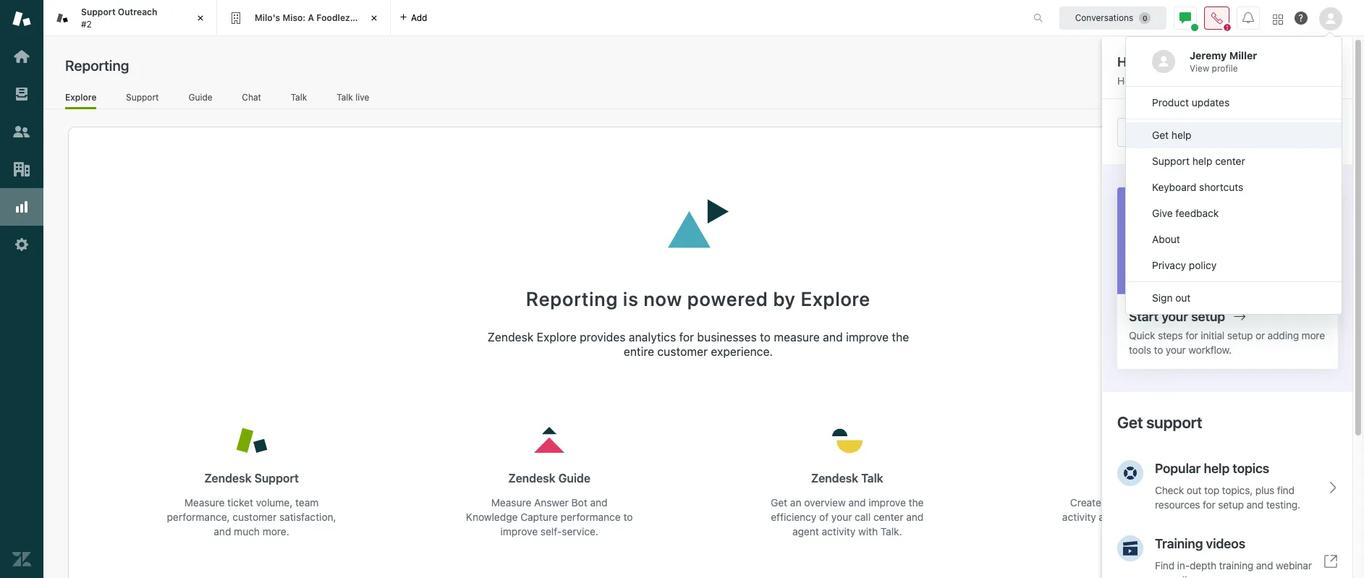 Task type: vqa. For each thing, say whether or not it's contained in the screenshot.
your inside the Get an overview and improve the efficiency of your call center and agent activity with Talk.
yes



Task type: locate. For each thing, give the bounding box(es) containing it.
0 vertical spatial explore
[[65, 92, 97, 102]]

1 horizontal spatial avatar image
[[1319, 7, 1342, 30]]

about
[[1140, 497, 1167, 509]]

talk
[[291, 92, 307, 102], [337, 92, 353, 102], [861, 472, 883, 485]]

1 vertical spatial reporting
[[526, 287, 618, 310]]

avatar image left view
[[1152, 50, 1175, 73]]

1 vertical spatial to
[[623, 511, 633, 524]]

improve up call
[[869, 497, 906, 509]]

measure inside measure answer bot and knowledge capture performance to improve self-service.
[[491, 497, 531, 509]]

0 horizontal spatial avatar image
[[1152, 50, 1175, 73]]

measure inside measure ticket volume, team performance, customer satisfaction, and much more.
[[184, 497, 225, 509]]

analytics
[[629, 330, 676, 343]]

improve right measure
[[846, 330, 889, 343]]

get left an
[[771, 497, 787, 509]]

sign out
[[1152, 292, 1191, 304]]

your inside create reports about your agent activity and customer experience in chat.
[[1170, 497, 1191, 509]]

about
[[1152, 233, 1180, 245]]

knowledge
[[466, 511, 518, 524]]

overview
[[804, 497, 846, 509]]

jeremy
[[1190, 49, 1227, 62]]

customer inside create reports about your agent activity and customer experience in chat.
[[1119, 511, 1163, 524]]

agent
[[1193, 497, 1220, 509], [792, 526, 819, 538]]

for
[[679, 330, 694, 343]]

and left "much"
[[214, 526, 231, 538]]

talk live
[[337, 92, 369, 102]]

zendesk explore provides analytics for businesses to measure and improve the entire customer experience.
[[488, 330, 909, 358]]

0 horizontal spatial customer
[[233, 511, 277, 524]]

avatar image right get help 'image'
[[1319, 7, 1342, 30]]

1 vertical spatial explore
[[801, 287, 871, 310]]

improve down capture
[[500, 526, 538, 538]]

menu
[[1125, 36, 1342, 315]]

1 vertical spatial center
[[873, 511, 903, 524]]

customer
[[657, 345, 708, 358], [233, 511, 277, 524], [1119, 511, 1163, 524]]

1 vertical spatial improve
[[869, 497, 906, 509]]

measure ticket volume, team performance, customer satisfaction, and much more.
[[167, 497, 336, 538]]

2 horizontal spatial customer
[[1119, 511, 1163, 524]]

and inside measure answer bot and knowledge capture performance to improve self-service.
[[590, 497, 608, 509]]

help
[[1171, 129, 1192, 141], [1192, 155, 1212, 167]]

1 horizontal spatial explore
[[537, 330, 577, 343]]

get help
[[1152, 129, 1192, 141]]

talk right the chat link
[[291, 92, 307, 102]]

create
[[1070, 497, 1101, 509]]

center
[[1215, 155, 1245, 167], [873, 511, 903, 524]]

chat
[[242, 92, 261, 102], [1157, 472, 1183, 485]]

support
[[81, 7, 116, 17], [126, 92, 159, 102], [1152, 155, 1190, 167], [254, 472, 299, 485]]

help for get
[[1171, 129, 1192, 141]]

create reports about your agent activity and customer experience in chat.
[[1062, 497, 1228, 538]]

zendesk inside zendesk explore provides analytics for businesses to measure and improve the entire customer experience.
[[488, 330, 534, 343]]

0 horizontal spatial chat
[[242, 92, 261, 102]]

customer up "much"
[[233, 511, 277, 524]]

0 vertical spatial center
[[1215, 155, 1245, 167]]

0 vertical spatial reporting
[[65, 57, 129, 74]]

0 vertical spatial improve
[[846, 330, 889, 343]]

zendesk for zendesk chat
[[1107, 472, 1154, 485]]

center up talk.
[[873, 511, 903, 524]]

get an overview and improve the efficiency of your call center and agent activity with talk.
[[771, 497, 924, 538]]

1 horizontal spatial get
[[1152, 129, 1169, 141]]

0 horizontal spatial get
[[771, 497, 787, 509]]

1 horizontal spatial reporting
[[526, 287, 618, 310]]

0 vertical spatial agent
[[1193, 497, 1220, 509]]

reporting
[[65, 57, 129, 74], [526, 287, 618, 310]]

reporting is now powered by explore
[[526, 287, 871, 310]]

profile
[[1212, 63, 1238, 74]]

1 vertical spatial get
[[771, 497, 787, 509]]

with
[[858, 526, 878, 538]]

conversations
[[1075, 12, 1133, 23]]

and right call
[[906, 511, 924, 524]]

0 vertical spatial activity
[[1062, 511, 1096, 524]]

the inside zendesk explore provides analytics for businesses to measure and improve the entire customer experience.
[[892, 330, 909, 343]]

0 vertical spatial the
[[892, 330, 909, 343]]

improve
[[846, 330, 889, 343], [869, 497, 906, 509], [500, 526, 538, 538]]

explore left provides on the left
[[537, 330, 577, 343]]

1 horizontal spatial to
[[760, 330, 771, 343]]

and
[[823, 330, 843, 343], [590, 497, 608, 509], [848, 497, 866, 509], [906, 511, 924, 524], [1099, 511, 1116, 524], [214, 526, 231, 538]]

close image
[[367, 11, 381, 25]]

1 vertical spatial agent
[[792, 526, 819, 538]]

1 horizontal spatial measure
[[491, 497, 531, 509]]

1 vertical spatial the
[[909, 497, 924, 509]]

chat left the talk link
[[242, 92, 261, 102]]

milo's
[[255, 12, 280, 23]]

support link
[[125, 92, 159, 107]]

activity down the of
[[822, 526, 856, 538]]

sign
[[1152, 292, 1173, 304]]

0 horizontal spatial measure
[[184, 497, 225, 509]]

0 vertical spatial your
[[1170, 497, 1191, 509]]

sign out menu item
[[1126, 285, 1342, 311]]

privacy policy menu item
[[1126, 253, 1342, 279]]

and up performance
[[590, 497, 608, 509]]

answer
[[534, 497, 569, 509]]

improve inside measure answer bot and knowledge capture performance to improve self-service.
[[500, 526, 538, 538]]

help up keyboard shortcuts
[[1192, 155, 1212, 167]]

1 horizontal spatial help
[[1192, 155, 1212, 167]]

activity down create at the right of page
[[1062, 511, 1096, 524]]

activity
[[1062, 511, 1096, 524], [822, 526, 856, 538]]

get down product
[[1152, 129, 1169, 141]]

0 vertical spatial get
[[1152, 129, 1169, 141]]

talk link
[[290, 92, 307, 107]]

talk for talk live
[[337, 92, 353, 102]]

capture
[[520, 511, 558, 524]]

1 measure from the left
[[184, 497, 225, 509]]

center down get help menu item
[[1215, 155, 1245, 167]]

zendesk talk
[[811, 472, 883, 485]]

agent inside get an overview and improve the efficiency of your call center and agent activity with talk.
[[792, 526, 819, 538]]

measure for zendesk support
[[184, 497, 225, 509]]

0 vertical spatial to
[[760, 330, 771, 343]]

chat link
[[242, 92, 261, 107]]

support for support outreach #2
[[81, 7, 116, 17]]

to up experience.
[[760, 330, 771, 343]]

get inside menu item
[[1152, 129, 1169, 141]]

activity inside get an overview and improve the efficiency of your call center and agent activity with talk.
[[822, 526, 856, 538]]

improve inside zendesk explore provides analytics for businesses to measure and improve the entire customer experience.
[[846, 330, 889, 343]]

chat up about
[[1157, 472, 1183, 485]]

your right the of
[[831, 511, 852, 524]]

feedback
[[1175, 207, 1219, 219]]

support inside support link
[[126, 92, 159, 102]]

support down "get help"
[[1152, 155, 1190, 167]]

agent down efficiency
[[792, 526, 819, 538]]

conversations button
[[1059, 6, 1166, 29]]

tab containing support outreach
[[43, 0, 217, 36]]

measure
[[774, 330, 820, 343]]

reporting image
[[12, 198, 31, 216]]

support inside support outreach #2
[[81, 7, 116, 17]]

your up the experience
[[1170, 497, 1191, 509]]

explore inside zendesk explore provides analytics for businesses to measure and improve the entire customer experience.
[[537, 330, 577, 343]]

talk up call
[[861, 472, 883, 485]]

0 horizontal spatial help
[[1171, 129, 1192, 141]]

much
[[234, 526, 260, 538]]

to
[[760, 330, 771, 343], [623, 511, 633, 524]]

2 vertical spatial improve
[[500, 526, 538, 538]]

guide up bot
[[558, 472, 590, 485]]

efficiency
[[771, 511, 816, 524]]

1 horizontal spatial chat
[[1157, 472, 1183, 485]]

measure up knowledge
[[491, 497, 531, 509]]

keyboard shortcuts menu item
[[1126, 174, 1342, 200]]

product
[[1152, 96, 1189, 109]]

support inside support help center "menu item"
[[1152, 155, 1190, 167]]

0 horizontal spatial to
[[623, 511, 633, 524]]

to right performance
[[623, 511, 633, 524]]

service.
[[562, 526, 598, 538]]

1 horizontal spatial your
[[1170, 497, 1191, 509]]

help inside get help menu item
[[1171, 129, 1192, 141]]

0 horizontal spatial talk
[[291, 92, 307, 102]]

zendesk guide
[[508, 472, 590, 485]]

experience
[[1166, 511, 1217, 524]]

reporting up explore link
[[65, 57, 129, 74]]

0 horizontal spatial activity
[[822, 526, 856, 538]]

chat.
[[1133, 526, 1158, 538]]

customer up chat.
[[1119, 511, 1163, 524]]

self-
[[540, 526, 562, 538]]

explore right by
[[801, 287, 871, 310]]

0 horizontal spatial reporting
[[65, 57, 129, 74]]

support left guide link
[[126, 92, 159, 102]]

talk left live
[[337, 92, 353, 102]]

0 horizontal spatial guide
[[188, 92, 212, 102]]

1 horizontal spatial agent
[[1193, 497, 1220, 509]]

2 horizontal spatial talk
[[861, 472, 883, 485]]

2 vertical spatial explore
[[537, 330, 577, 343]]

1 vertical spatial activity
[[822, 526, 856, 538]]

and down reports
[[1099, 511, 1116, 524]]

menu containing jeremy miller
[[1125, 36, 1342, 315]]

agent up the experience
[[1193, 497, 1220, 509]]

bot
[[571, 497, 587, 509]]

help up support help center
[[1171, 129, 1192, 141]]

and inside create reports about your agent activity and customer experience in chat.
[[1099, 511, 1116, 524]]

explore
[[65, 92, 97, 102], [801, 287, 871, 310], [537, 330, 577, 343]]

the
[[892, 330, 909, 343], [909, 497, 924, 509]]

0 horizontal spatial your
[[831, 511, 852, 524]]

get
[[1152, 129, 1169, 141], [771, 497, 787, 509]]

reporting up provides on the left
[[526, 287, 618, 310]]

support for support
[[126, 92, 159, 102]]

give
[[1152, 207, 1173, 219]]

tab
[[43, 0, 217, 36]]

guide left the chat link
[[188, 92, 212, 102]]

zendesk
[[488, 330, 534, 343], [204, 472, 252, 485], [508, 472, 556, 485], [811, 472, 858, 485], [1107, 472, 1154, 485]]

1 horizontal spatial activity
[[1062, 511, 1096, 524]]

updates
[[1192, 96, 1230, 109]]

1 vertical spatial help
[[1192, 155, 1212, 167]]

avatar image
[[1319, 7, 1342, 30], [1152, 50, 1175, 73]]

1 vertical spatial your
[[831, 511, 852, 524]]

to inside zendesk explore provides analytics for businesses to measure and improve the entire customer experience.
[[760, 330, 771, 343]]

0 vertical spatial help
[[1171, 129, 1192, 141]]

satisfaction,
[[279, 511, 336, 524]]

1 horizontal spatial talk
[[337, 92, 353, 102]]

1 horizontal spatial center
[[1215, 155, 1245, 167]]

your
[[1170, 497, 1191, 509], [831, 511, 852, 524]]

0 horizontal spatial center
[[873, 511, 903, 524]]

reporting for reporting
[[65, 57, 129, 74]]

and right measure
[[823, 330, 843, 343]]

explore right the views image
[[65, 92, 97, 102]]

guide link
[[188, 92, 213, 107]]

support up #2
[[81, 7, 116, 17]]

live
[[355, 92, 369, 102]]

0 horizontal spatial agent
[[792, 526, 819, 538]]

1 vertical spatial chat
[[1157, 472, 1183, 485]]

guide
[[188, 92, 212, 102], [558, 472, 590, 485]]

1 vertical spatial guide
[[558, 472, 590, 485]]

1 horizontal spatial customer
[[657, 345, 708, 358]]

measure up performance,
[[184, 497, 225, 509]]

2 measure from the left
[[491, 497, 531, 509]]

get inside get an overview and improve the efficiency of your call center and agent activity with talk.
[[771, 497, 787, 509]]

measure
[[184, 497, 225, 509], [491, 497, 531, 509]]

help inside support help center "menu item"
[[1192, 155, 1212, 167]]

1 horizontal spatial guide
[[558, 472, 590, 485]]

2 horizontal spatial explore
[[801, 287, 871, 310]]

organizations image
[[12, 160, 31, 179]]

businesses
[[697, 330, 757, 343]]

customer down for
[[657, 345, 708, 358]]

0 vertical spatial guide
[[188, 92, 212, 102]]



Task type: describe. For each thing, give the bounding box(es) containing it.
and up call
[[848, 497, 866, 509]]

main element
[[0, 0, 43, 578]]

give feedback menu item
[[1126, 200, 1342, 226]]

zendesk for zendesk guide
[[508, 472, 556, 485]]

miso:
[[283, 12, 306, 23]]

give feedback
[[1152, 207, 1219, 219]]

close image
[[193, 11, 208, 25]]

foodlez
[[316, 12, 350, 23]]

talk.
[[881, 526, 902, 538]]

customer inside measure ticket volume, team performance, customer satisfaction, and much more.
[[233, 511, 277, 524]]

measure for zendesk guide
[[491, 497, 531, 509]]

help for support
[[1192, 155, 1212, 167]]

tabs tab list
[[43, 0, 1018, 36]]

customers image
[[12, 122, 31, 141]]

zendesk image
[[12, 550, 31, 569]]

now
[[644, 287, 682, 310]]

support help center menu item
[[1126, 148, 1342, 174]]

explore link
[[65, 92, 97, 109]]

admin image
[[12, 235, 31, 254]]

zendesk for zendesk talk
[[811, 472, 858, 485]]

activity inside create reports about your agent activity and customer experience in chat.
[[1062, 511, 1096, 524]]

entire
[[624, 345, 654, 358]]

to inside measure answer bot and knowledge capture performance to improve self-service.
[[623, 511, 633, 524]]

center inside support help center "menu item"
[[1215, 155, 1245, 167]]

the inside get an overview and improve the efficiency of your call center and agent activity with talk.
[[909, 497, 924, 509]]

add
[[411, 12, 427, 23]]

performance
[[561, 511, 621, 524]]

in
[[1220, 511, 1228, 524]]

a
[[308, 12, 314, 23]]

policy
[[1189, 259, 1217, 271]]

#2
[[81, 18, 92, 29]]

more.
[[263, 526, 289, 538]]

and inside measure ticket volume, team performance, customer satisfaction, and much more.
[[214, 526, 231, 538]]

about menu item
[[1126, 226, 1342, 253]]

1 vertical spatial avatar image
[[1152, 50, 1175, 73]]

zendesk for zendesk explore provides analytics for businesses to measure and improve the entire customer experience.
[[488, 330, 534, 343]]

talk for talk
[[291, 92, 307, 102]]

view
[[1190, 63, 1209, 74]]

get started image
[[12, 47, 31, 66]]

of
[[819, 511, 829, 524]]

measure answer bot and knowledge capture performance to improve self-service.
[[466, 497, 633, 538]]

performance,
[[167, 511, 230, 524]]

outreach
[[118, 7, 157, 17]]

is
[[623, 287, 639, 310]]

get for get help
[[1152, 129, 1169, 141]]

customer inside zendesk explore provides analytics for businesses to measure and improve the entire customer experience.
[[657, 345, 708, 358]]

team
[[295, 497, 319, 509]]

zendesk for zendesk support
[[204, 472, 252, 485]]

0 vertical spatial chat
[[242, 92, 261, 102]]

milo's miso: a foodlez subsidiary
[[255, 12, 398, 23]]

milo's miso: a foodlez subsidiary tab
[[217, 0, 398, 36]]

jeremy miller view profile
[[1190, 49, 1257, 74]]

support for support help center
[[1152, 155, 1190, 167]]

support outreach #2
[[81, 7, 157, 29]]

agent inside create reports about your agent activity and customer experience in chat.
[[1193, 497, 1220, 509]]

views image
[[12, 85, 31, 103]]

provides
[[580, 330, 626, 343]]

reporting for reporting is now powered by explore
[[526, 287, 618, 310]]

privacy policy
[[1152, 259, 1217, 271]]

notifications image
[[1242, 12, 1254, 24]]

button displays agent's chat status as online. image
[[1180, 12, 1191, 24]]

support help center
[[1152, 155, 1245, 167]]

improve inside get an overview and improve the efficiency of your call center and agent activity with talk.
[[869, 497, 906, 509]]

center inside get an overview and improve the efficiency of your call center and agent activity with talk.
[[873, 511, 903, 524]]

call
[[855, 511, 871, 524]]

get for get an overview and improve the efficiency of your call center and agent activity with talk.
[[771, 497, 787, 509]]

support up 'volume,'
[[254, 472, 299, 485]]

out
[[1175, 292, 1191, 304]]

miller
[[1229, 49, 1257, 62]]

reports
[[1104, 497, 1138, 509]]

ticket
[[227, 497, 253, 509]]

0 vertical spatial avatar image
[[1319, 7, 1342, 30]]

powered
[[687, 287, 768, 310]]

zendesk chat
[[1107, 472, 1183, 485]]

by
[[773, 287, 796, 310]]

get help image
[[1295, 12, 1308, 25]]

keyboard shortcuts
[[1152, 181, 1243, 193]]

zendesk support image
[[12, 9, 31, 28]]

keyboard
[[1152, 181, 1196, 193]]

0 horizontal spatial explore
[[65, 92, 97, 102]]

shortcuts
[[1199, 181, 1243, 193]]

get help menu item
[[1126, 122, 1342, 148]]

privacy
[[1152, 259, 1186, 271]]

an
[[790, 497, 801, 509]]

and inside zendesk explore provides analytics for businesses to measure and improve the entire customer experience.
[[823, 330, 843, 343]]

volume,
[[256, 497, 293, 509]]

add button
[[391, 0, 436, 35]]

product updates
[[1152, 96, 1230, 109]]

product updates menu item
[[1126, 90, 1342, 116]]

zendesk products image
[[1273, 14, 1283, 24]]

zendesk support
[[204, 472, 299, 485]]

your inside get an overview and improve the efficiency of your call center and agent activity with talk.
[[831, 511, 852, 524]]

talk live link
[[336, 92, 370, 107]]

subsidiary
[[352, 12, 398, 23]]

experience.
[[711, 345, 773, 358]]



